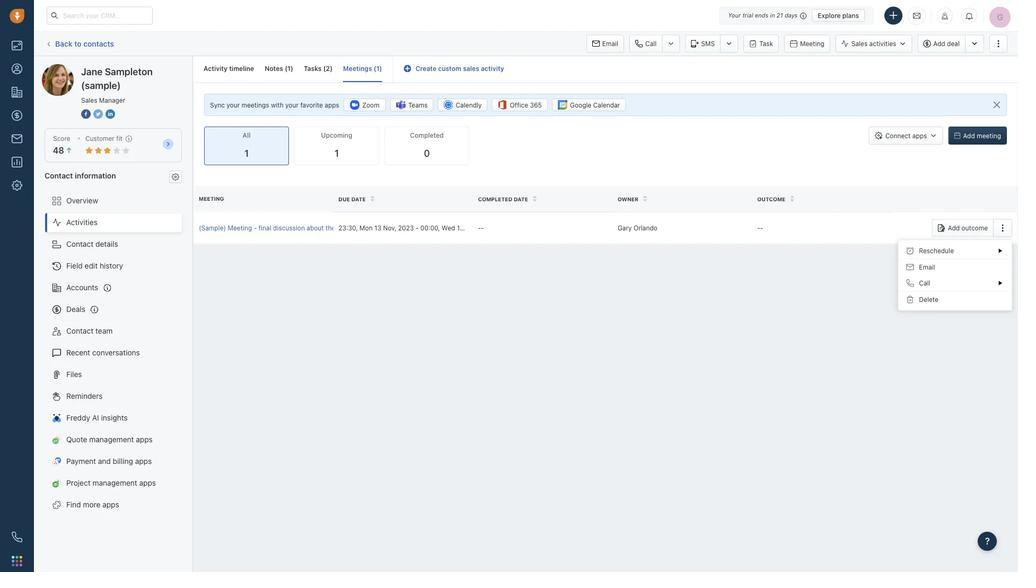 Task type: describe. For each thing, give the bounding box(es) containing it.
gary
[[618, 225, 632, 232]]

(sample) meeting - final discussion about the deal link
[[199, 224, 350, 233]]

billing
[[113, 458, 133, 466]]

information
[[75, 171, 116, 180]]

days
[[785, 12, 798, 19]]

create
[[416, 65, 437, 72]]

23:30, mon 13 nov, 2023 - 00:00, wed 15 nov, 2023
[[339, 225, 497, 232]]

team
[[96, 327, 113, 336]]

contact for contact information
[[45, 171, 73, 180]]

customer
[[85, 135, 115, 142]]

field
[[66, 262, 83, 271]]

email inside button
[[603, 40, 619, 47]]

explore
[[818, 12, 841, 19]]

plans
[[843, 12, 859, 19]]

1 down all on the left top
[[245, 148, 249, 159]]

teams button
[[390, 99, 434, 111]]

quote
[[66, 436, 87, 445]]

) for notes ( 1 )
[[291, 65, 293, 72]]

1 2023 from the left
[[398, 225, 414, 232]]

explore plans link
[[812, 9, 865, 22]]

google calendar
[[570, 101, 620, 109]]

activity timeline
[[204, 65, 254, 72]]

1 your from the left
[[227, 101, 240, 109]]

0 horizontal spatial jane
[[63, 64, 79, 73]]

activity
[[481, 65, 504, 72]]

tasks
[[304, 65, 322, 72]]

ai
[[92, 414, 99, 423]]

and
[[98, 458, 111, 466]]

with
[[271, 101, 284, 109]]

apps down payment and billing apps
[[139, 479, 156, 488]]

2 -- from the left
[[758, 225, 764, 232]]

google
[[570, 101, 592, 109]]

0 vertical spatial call button
[[630, 35, 662, 53]]

1 horizontal spatial meeting
[[228, 225, 252, 232]]

timeline
[[229, 65, 254, 72]]

4 - from the left
[[481, 225, 484, 232]]

sales manager
[[81, 97, 125, 104]]

back to contacts
[[55, 39, 114, 48]]

jane sampleton (sample) up manager
[[81, 66, 153, 91]]

call link
[[630, 35, 662, 53]]

48
[[53, 146, 64, 156]]

1 horizontal spatial jane
[[81, 66, 103, 77]]

meetings ( 1 )
[[343, 65, 382, 72]]

0 vertical spatial (sample)
[[120, 64, 150, 73]]

sales
[[463, 65, 479, 72]]

sms button
[[686, 35, 720, 53]]

calendly
[[456, 101, 482, 109]]

add meeting button
[[949, 127, 1007, 145]]

history
[[100, 262, 123, 271]]

to
[[74, 39, 82, 48]]

back
[[55, 39, 72, 48]]

project management apps
[[66, 479, 156, 488]]

3 - from the left
[[478, 225, 481, 232]]

apps right favorite
[[325, 101, 339, 109]]

linkedin circled image
[[106, 108, 115, 120]]

calendar
[[593, 101, 620, 109]]

1 right the "notes"
[[288, 65, 291, 72]]

zoom button
[[344, 99, 386, 111]]

completed for completed date
[[478, 196, 513, 202]]

0 horizontal spatial call
[[646, 40, 657, 47]]

add for add deal
[[934, 40, 946, 47]]

about
[[307, 225, 324, 232]]

2 2023 from the left
[[481, 225, 497, 232]]

apps right connect
[[913, 132, 928, 140]]

contact for contact details
[[66, 240, 94, 249]]

( for tasks
[[323, 65, 326, 72]]

all
[[243, 132, 251, 139]]

( for notes
[[285, 65, 288, 72]]

1 nov, from the left
[[383, 225, 397, 232]]

notes ( 1 )
[[265, 65, 293, 72]]

( for meetings
[[374, 65, 376, 72]]

meetings
[[242, 101, 269, 109]]

sales for sales manager
[[81, 97, 97, 104]]

conversations
[[92, 349, 140, 358]]

2 your from the left
[[285, 101, 299, 109]]

details
[[96, 240, 118, 249]]

management for quote
[[89, 436, 134, 445]]

5 - from the left
[[758, 225, 761, 232]]

apps right more
[[102, 501, 119, 510]]

freshworks switcher image
[[12, 557, 22, 567]]

phone image
[[12, 533, 22, 543]]

manager
[[99, 97, 125, 104]]

files
[[66, 371, 82, 379]]

in
[[770, 12, 775, 19]]

sync
[[210, 101, 225, 109]]

deal inside button
[[948, 40, 960, 47]]

contact details
[[66, 240, 118, 249]]

0 horizontal spatial deal
[[337, 225, 350, 232]]

date for due date
[[352, 196, 366, 202]]

completed date
[[478, 196, 528, 202]]

your trial ends in 21 days
[[728, 12, 798, 19]]

sync your meetings with your favorite apps
[[210, 101, 339, 109]]

the
[[326, 225, 335, 232]]

) for meetings ( 1 )
[[380, 65, 382, 72]]

discussion
[[273, 225, 305, 232]]

fit
[[116, 135, 123, 142]]

(sample) meeting - final discussion about the deal
[[199, 225, 350, 232]]

edit
[[85, 262, 98, 271]]

wed
[[442, 225, 455, 232]]

orlando
[[634, 225, 658, 232]]

activities
[[66, 218, 98, 227]]

1 down upcoming
[[335, 148, 339, 159]]

upcoming
[[321, 132, 353, 139]]

office 365
[[510, 101, 542, 109]]

meetings
[[343, 65, 372, 72]]

more
[[83, 501, 100, 510]]

13
[[375, 225, 382, 232]]

connect
[[886, 132, 911, 140]]

your
[[728, 12, 741, 19]]

2 nov, from the left
[[466, 225, 479, 232]]

1 - from the left
[[254, 225, 257, 232]]

apps right billing
[[135, 458, 152, 466]]



Task type: locate. For each thing, give the bounding box(es) containing it.
1 vertical spatial management
[[93, 479, 137, 488]]

1 vertical spatial meeting
[[199, 196, 224, 202]]

) right the "notes"
[[291, 65, 293, 72]]

0 vertical spatial email
[[603, 40, 619, 47]]

2 horizontal spatial (
[[374, 65, 376, 72]]

Search your CRM... text field
[[47, 7, 153, 25]]

recent
[[66, 349, 90, 358]]

0 vertical spatial completed
[[410, 132, 444, 139]]

task
[[760, 40, 773, 47]]

0 horizontal spatial )
[[291, 65, 293, 72]]

explore plans
[[818, 12, 859, 19]]

management up payment and billing apps
[[89, 436, 134, 445]]

1 ) from the left
[[291, 65, 293, 72]]

nov, right 13
[[383, 225, 397, 232]]

1 vertical spatial deal
[[337, 225, 350, 232]]

call
[[646, 40, 657, 47], [920, 280, 931, 287]]

) right "meetings"
[[380, 65, 382, 72]]

phone element
[[6, 527, 28, 549]]

1 horizontal spatial call button
[[899, 276, 1012, 291]]

1 horizontal spatial completed
[[478, 196, 513, 202]]

0 horizontal spatial completed
[[410, 132, 444, 139]]

insights
[[101, 414, 128, 423]]

quote management apps
[[66, 436, 153, 445]]

add for add outcome
[[948, 225, 960, 232]]

1 -- from the left
[[478, 225, 484, 232]]

task button
[[744, 35, 779, 53]]

contact down 48
[[45, 171, 73, 180]]

1 vertical spatial completed
[[478, 196, 513, 202]]

3 ( from the left
[[374, 65, 376, 72]]

add
[[934, 40, 946, 47], [964, 132, 976, 140], [948, 225, 960, 232]]

completed for completed
[[410, 132, 444, 139]]

1 horizontal spatial --
[[758, 225, 764, 232]]

call button right email button
[[630, 35, 662, 53]]

2 - from the left
[[416, 225, 419, 232]]

1 vertical spatial call
[[920, 280, 931, 287]]

2 horizontal spatial )
[[380, 65, 382, 72]]

sales activities
[[852, 40, 897, 47]]

payment
[[66, 458, 96, 466]]

meeting left final
[[228, 225, 252, 232]]

(sample)
[[120, 64, 150, 73], [81, 80, 121, 91]]

1 horizontal spatial your
[[285, 101, 299, 109]]

(sample) up manager
[[120, 64, 150, 73]]

score
[[53, 135, 70, 142]]

overview
[[66, 197, 98, 205]]

connect apps
[[886, 132, 928, 140]]

trial
[[743, 12, 754, 19]]

add outcome
[[948, 225, 988, 232]]

0 horizontal spatial meeting
[[199, 196, 224, 202]]

15
[[457, 225, 464, 232]]

call up delete at right
[[920, 280, 931, 287]]

) right tasks at the left top of page
[[330, 65, 333, 72]]

nov, right 15
[[466, 225, 479, 232]]

apps up payment and billing apps
[[136, 436, 153, 445]]

sampleton up manager
[[105, 66, 153, 77]]

project
[[66, 479, 91, 488]]

recent conversations
[[66, 349, 140, 358]]

add deal
[[934, 40, 960, 47]]

2 vertical spatial add
[[948, 225, 960, 232]]

1 right "meetings"
[[376, 65, 380, 72]]

1 horizontal spatial )
[[330, 65, 333, 72]]

( right "meetings"
[[374, 65, 376, 72]]

2
[[326, 65, 330, 72]]

email button
[[587, 35, 624, 53]]

payment and billing apps
[[66, 458, 152, 466]]

1 ( from the left
[[285, 65, 288, 72]]

1 horizontal spatial date
[[514, 196, 528, 202]]

0 vertical spatial management
[[89, 436, 134, 445]]

1 horizontal spatial call
[[920, 280, 931, 287]]

0 horizontal spatial date
[[352, 196, 366, 202]]

365
[[530, 101, 542, 109]]

21
[[777, 12, 783, 19]]

your right the sync
[[227, 101, 240, 109]]

0 vertical spatial sales
[[852, 40, 868, 47]]

your right 'with'
[[285, 101, 299, 109]]

0 horizontal spatial (
[[285, 65, 288, 72]]

0 horizontal spatial email
[[603, 40, 619, 47]]

meeting
[[977, 132, 1002, 140]]

meeting up (sample)
[[199, 196, 224, 202]]

mon
[[360, 225, 373, 232]]

( right the "notes"
[[285, 65, 288, 72]]

6 - from the left
[[761, 225, 764, 232]]

00:00,
[[421, 225, 440, 232]]

0 horizontal spatial nov,
[[383, 225, 397, 232]]

meeting
[[800, 40, 825, 47], [199, 196, 224, 202], [228, 225, 252, 232]]

add for add meeting
[[964, 132, 976, 140]]

( right tasks at the left top of page
[[323, 65, 326, 72]]

ends
[[755, 12, 769, 19]]

sales for sales activities
[[852, 40, 868, 47]]

contact team
[[66, 327, 113, 336]]

0 vertical spatial deal
[[948, 40, 960, 47]]

1 horizontal spatial deal
[[948, 40, 960, 47]]

1 vertical spatial (sample)
[[81, 80, 121, 91]]

due
[[339, 196, 350, 202]]

accounts
[[66, 284, 98, 292]]

1 vertical spatial sales
[[81, 97, 97, 104]]

0 horizontal spatial call button
[[630, 35, 662, 53]]

jane down the to
[[63, 64, 79, 73]]

contact down activities
[[66, 240, 94, 249]]

1 vertical spatial email
[[920, 264, 936, 271]]

apps
[[325, 101, 339, 109], [913, 132, 928, 140], [136, 436, 153, 445], [135, 458, 152, 466], [139, 479, 156, 488], [102, 501, 119, 510]]

2 horizontal spatial add
[[964, 132, 976, 140]]

2 ( from the left
[[323, 65, 326, 72]]

2 ) from the left
[[330, 65, 333, 72]]

-- down outcome
[[758, 225, 764, 232]]

sampleton inside the jane sampleton (sample)
[[105, 66, 153, 77]]

find more apps
[[66, 501, 119, 510]]

0 horizontal spatial your
[[227, 101, 240, 109]]

jane down contacts
[[81, 66, 103, 77]]

customer fit
[[85, 135, 123, 142]]

owner
[[618, 196, 639, 202]]

email image
[[914, 11, 921, 20]]

0 horizontal spatial sales
[[81, 97, 97, 104]]

1 horizontal spatial nov,
[[466, 225, 479, 232]]

sales up facebook circled image
[[81, 97, 97, 104]]

) for tasks ( 2 )
[[330, 65, 333, 72]]

sms
[[702, 40, 715, 47]]

management
[[89, 436, 134, 445], [93, 479, 137, 488]]

1 vertical spatial call button
[[899, 276, 1012, 291]]

sales left activities
[[852, 40, 868, 47]]

email left call link
[[603, 40, 619, 47]]

contact information
[[45, 171, 116, 180]]

jane sampleton (sample) down contacts
[[63, 64, 150, 73]]

--
[[478, 225, 484, 232], [758, 225, 764, 232]]

activities
[[870, 40, 897, 47]]

call right email button
[[646, 40, 657, 47]]

freddy
[[66, 414, 90, 423]]

1 vertical spatial contact
[[66, 240, 94, 249]]

0 vertical spatial meeting
[[800, 40, 825, 47]]

deal
[[948, 40, 960, 47], [337, 225, 350, 232]]

2 date from the left
[[514, 196, 528, 202]]

(sample) up the sales manager
[[81, 80, 121, 91]]

freddy ai insights
[[66, 414, 128, 423]]

1 horizontal spatial 2023
[[481, 225, 497, 232]]

tasks ( 2 )
[[304, 65, 333, 72]]

add outcome button
[[932, 219, 994, 237]]

contact up recent
[[66, 327, 94, 336]]

1 horizontal spatial email
[[920, 264, 936, 271]]

management for project
[[93, 479, 137, 488]]

0 horizontal spatial --
[[478, 225, 484, 232]]

0 horizontal spatial add
[[934, 40, 946, 47]]

0 vertical spatial add
[[934, 40, 946, 47]]

outcome
[[962, 225, 988, 232]]

2 vertical spatial contact
[[66, 327, 94, 336]]

meeting down explore
[[800, 40, 825, 47]]

0
[[424, 148, 430, 159]]

48 button
[[53, 146, 73, 156]]

3 ) from the left
[[380, 65, 382, 72]]

meeting button
[[785, 35, 831, 53]]

1 vertical spatial add
[[964, 132, 976, 140]]

deals
[[66, 305, 85, 314]]

2 horizontal spatial meeting
[[800, 40, 825, 47]]

1 horizontal spatial sales
[[852, 40, 868, 47]]

outcome
[[758, 196, 786, 202]]

sampleton down contacts
[[81, 64, 118, 73]]

2023 right 15
[[481, 225, 497, 232]]

contact
[[45, 171, 73, 180], [66, 240, 94, 249], [66, 327, 94, 336]]

meeting inside button
[[800, 40, 825, 47]]

mng settings image
[[172, 173, 179, 181]]

2023 left 00:00,
[[398, 225, 414, 232]]

field edit history
[[66, 262, 123, 271]]

1 horizontal spatial add
[[948, 225, 960, 232]]

management down payment and billing apps
[[93, 479, 137, 488]]

your
[[227, 101, 240, 109], [285, 101, 299, 109]]

1 date from the left
[[352, 196, 366, 202]]

)
[[291, 65, 293, 72], [330, 65, 333, 72], [380, 65, 382, 72]]

notes
[[265, 65, 283, 72]]

nov,
[[383, 225, 397, 232], [466, 225, 479, 232]]

contact for contact team
[[66, 327, 94, 336]]

2 vertical spatial meeting
[[228, 225, 252, 232]]

custom
[[438, 65, 462, 72]]

facebook circled image
[[81, 108, 91, 120]]

call button up delete at right
[[899, 276, 1012, 291]]

1 horizontal spatial (
[[323, 65, 326, 72]]

-- right 15
[[478, 225, 484, 232]]

favorite
[[300, 101, 323, 109]]

0 vertical spatial call
[[646, 40, 657, 47]]

date for completed date
[[514, 196, 528, 202]]

email down reschedule
[[920, 264, 936, 271]]

0 vertical spatial contact
[[45, 171, 73, 180]]

office
[[510, 101, 528, 109]]

calendly button
[[438, 99, 488, 111]]

google calendar button
[[552, 99, 626, 111]]

twitter circled image
[[93, 108, 103, 120]]

0 horizontal spatial 2023
[[398, 225, 414, 232]]

zoom
[[362, 101, 380, 109]]

(sample)
[[199, 225, 226, 232]]

2023
[[398, 225, 414, 232], [481, 225, 497, 232]]



Task type: vqa. For each thing, say whether or not it's contained in the screenshot.
0
yes



